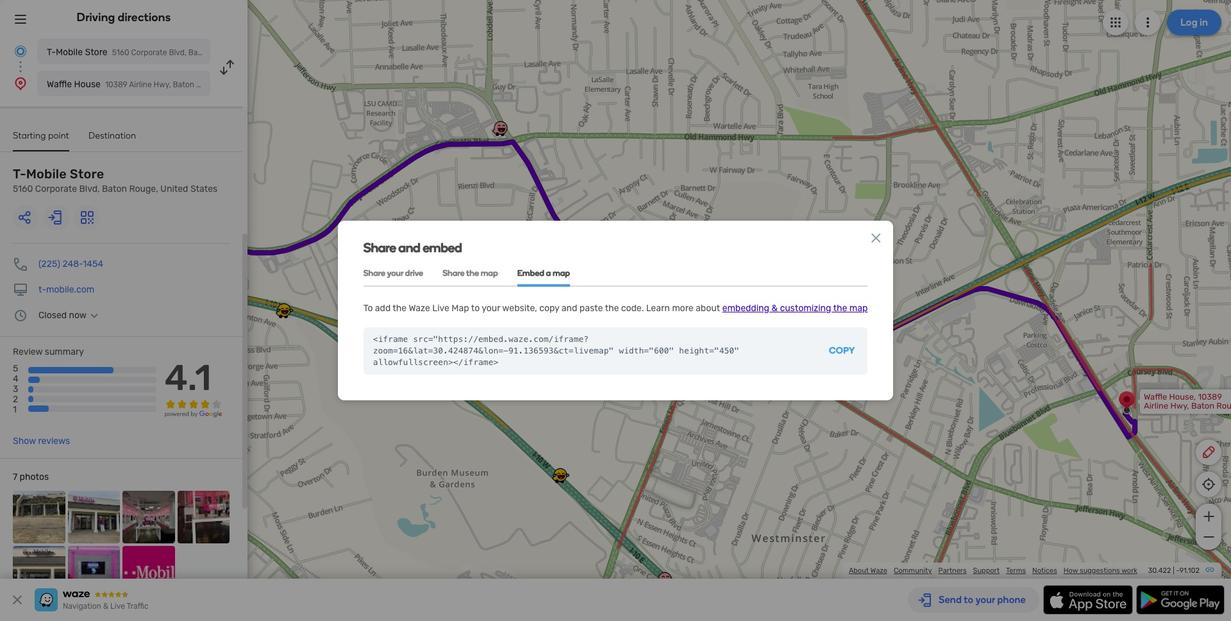 Task type: vqa. For each thing, say whether or not it's contained in the screenshot.
paste on the left of the page
yes



Task type: describe. For each thing, give the bounding box(es) containing it.
t-
[[38, 284, 46, 295]]

terms link
[[1007, 567, 1027, 575]]

91.102
[[1180, 567, 1201, 575]]

website,
[[503, 303, 538, 314]]

1 vertical spatial your
[[482, 303, 501, 314]]

drive
[[405, 268, 424, 278]]

(225)
[[38, 259, 60, 269]]

terms
[[1007, 567, 1027, 575]]

waffle house button
[[37, 71, 210, 96]]

united inside t-mobile store, 5160 corporate blvd, baton rouge, united states
[[155, 254, 181, 264]]

show reviews
[[13, 436, 70, 447]]

embed
[[518, 268, 545, 278]]

the right add
[[393, 303, 407, 314]]

5160 inside t-mobile store, 5160 corporate blvd, baton rouge, united states
[[186, 236, 205, 246]]

1 horizontal spatial and
[[562, 303, 578, 314]]

1 horizontal spatial waze
[[871, 567, 888, 575]]

corporate inside t-mobile store, 5160 corporate blvd, baton rouge, united states
[[126, 245, 165, 255]]

copy button
[[817, 327, 868, 375]]

0 horizontal spatial &
[[103, 602, 109, 611]]

mobile.com
[[46, 284, 94, 295]]

house,
[[1170, 392, 1197, 402]]

t- inside t-mobile store, 5160 corporate blvd, baton rouge, united states
[[126, 236, 134, 246]]

share the map link
[[443, 260, 498, 287]]

0 vertical spatial rouge,
[[212, 48, 237, 57]]

image 4 of t-mobile store, baton rouge image
[[177, 491, 230, 543]]

7 photos
[[13, 472, 49, 483]]

review summary
[[13, 346, 84, 357]]

image 1 of t-mobile store, baton rouge image
[[13, 491, 65, 543]]

0 vertical spatial mobile
[[56, 47, 83, 58]]

embedding & customizing the map link
[[723, 303, 868, 314]]

(225) 248-1454
[[38, 259, 103, 269]]

t-mobile.com
[[38, 284, 94, 295]]

review
[[13, 346, 43, 357]]

0 vertical spatial blvd,
[[169, 48, 187, 57]]

your inside share your drive link
[[387, 268, 404, 278]]

show
[[13, 436, 36, 447]]

chevron down image
[[87, 311, 102, 321]]

image 7 of t-mobile store, baton rouge image
[[123, 546, 175, 598]]

1 horizontal spatial 5160
[[112, 48, 129, 57]]

0 vertical spatial t-mobile store 5160 corporate blvd, baton rouge, united states
[[47, 47, 288, 58]]

0 horizontal spatial 5160
[[13, 184, 33, 194]]

reviews
[[38, 436, 70, 447]]

image 3 of t-mobile store, baton rouge image
[[123, 491, 175, 543]]

0 vertical spatial corporate
[[131, 48, 167, 57]]

1 vertical spatial x image
[[10, 592, 25, 608]]

paste
[[580, 303, 603, 314]]

how
[[1064, 567, 1079, 575]]

closed now button
[[38, 310, 102, 321]]

0 vertical spatial states
[[264, 48, 288, 57]]

support
[[974, 567, 1000, 575]]

about
[[696, 303, 721, 314]]

5
[[13, 363, 18, 374]]

to
[[471, 303, 480, 314]]

location image
[[13, 76, 28, 91]]

states inside t-mobile store, 5160 corporate blvd, baton rouge, united states
[[183, 254, 208, 264]]

waffle for waffle house, 10389 airline hwy, baton ro
[[1145, 392, 1168, 402]]

driving directions
[[77, 10, 171, 24]]

share for share and embed
[[364, 240, 396, 255]]

embed a map link
[[518, 260, 570, 287]]

share the map
[[443, 268, 498, 278]]

<iframe src="https://embed.waze.com/iframe?zoom=16&lat=30.424874&lon=-91.136593&ct=livemap" width="600" height="450" allowfullscreen></iframe> text field
[[364, 327, 817, 375]]

community link
[[894, 567, 933, 575]]

image 2 of t-mobile store, baton rouge image
[[68, 491, 120, 543]]

destination button
[[89, 130, 136, 150]]

notices link
[[1033, 567, 1058, 575]]

partners
[[939, 567, 967, 575]]

waffle house
[[47, 79, 101, 90]]

baton inside waffle house, 10389 airline hwy, baton ro
[[1192, 401, 1215, 411]]

airline
[[1145, 401, 1169, 411]]

|
[[1174, 567, 1175, 575]]

embed
[[423, 240, 462, 255]]

starting point button
[[13, 130, 69, 151]]

image 6 of t-mobile store, baton rouge image
[[68, 546, 120, 598]]

30.422
[[1149, 567, 1172, 575]]

zoom out image
[[1201, 529, 1218, 545]]

starting
[[13, 130, 46, 141]]

the right "customizing"
[[834, 303, 848, 314]]

store,
[[161, 236, 184, 246]]

rouge, inside t-mobile store, 5160 corporate blvd, baton rouge, united states
[[126, 254, 153, 264]]

copy
[[830, 345, 856, 356]]

navigation & live traffic
[[63, 602, 148, 611]]

traffic
[[127, 602, 148, 611]]

248-
[[63, 259, 83, 269]]

copy
[[540, 303, 560, 314]]

notices
[[1033, 567, 1058, 575]]

5 4 3 2 1
[[13, 363, 18, 415]]

destination
[[89, 130, 136, 141]]

1
[[13, 405, 17, 415]]

t-mobile store, 5160 corporate blvd, baton rouge, united states
[[126, 236, 211, 264]]

mobile inside t-mobile store 5160 corporate blvd, baton rouge, united states
[[26, 166, 67, 182]]

code.
[[622, 303, 644, 314]]

embed a map
[[518, 268, 570, 278]]

1 horizontal spatial live
[[433, 303, 450, 314]]

-
[[1177, 567, 1180, 575]]



Task type: locate. For each thing, give the bounding box(es) containing it.
4.1
[[165, 357, 212, 399]]

how suggestions work link
[[1064, 567, 1138, 575]]

share and embed
[[364, 240, 462, 255]]

1 vertical spatial rouge,
[[129, 184, 158, 194]]

store inside t-mobile store 5160 corporate blvd, baton rouge, united states
[[70, 166, 104, 182]]

your left drive
[[387, 268, 404, 278]]

closed now
[[38, 310, 87, 321]]

2 vertical spatial rouge,
[[126, 254, 153, 264]]

2 vertical spatial 5160
[[186, 236, 205, 246]]

& right navigation
[[103, 602, 109, 611]]

live left the traffic
[[110, 602, 125, 611]]

1 vertical spatial corporate
[[35, 184, 77, 194]]

2 horizontal spatial t-
[[126, 236, 134, 246]]

current location image
[[13, 44, 28, 59]]

the up to on the left
[[467, 268, 479, 278]]

waffle left house
[[47, 79, 72, 90]]

about waze community partners support terms notices how suggestions work
[[849, 567, 1138, 575]]

waffle inside waffle house, 10389 airline hwy, baton ro
[[1145, 392, 1168, 402]]

live left "map"
[[433, 303, 450, 314]]

add
[[375, 303, 391, 314]]

0 horizontal spatial t-
[[13, 166, 26, 182]]

2 vertical spatial corporate
[[126, 245, 165, 255]]

0 vertical spatial waffle
[[47, 79, 72, 90]]

0 vertical spatial 5160
[[112, 48, 129, 57]]

driving
[[77, 10, 115, 24]]

0 vertical spatial and
[[399, 240, 421, 255]]

0 vertical spatial t-
[[47, 47, 56, 58]]

t- left the store,
[[126, 236, 134, 246]]

waze
[[409, 303, 430, 314], [871, 567, 888, 575]]

0 vertical spatial store
[[85, 47, 108, 58]]

share for share the map
[[443, 268, 465, 278]]

navigation
[[63, 602, 101, 611]]

waze down drive
[[409, 303, 430, 314]]

closed
[[38, 310, 67, 321]]

5160 right the store,
[[186, 236, 205, 246]]

5160 up "waffle house" button
[[112, 48, 129, 57]]

customizing
[[781, 303, 832, 314]]

work
[[1122, 567, 1138, 575]]

waze right 'about'
[[871, 567, 888, 575]]

and
[[399, 240, 421, 255], [562, 303, 578, 314]]

0 vertical spatial united
[[239, 48, 262, 57]]

blvd,
[[169, 48, 187, 57], [79, 184, 100, 194], [167, 245, 186, 255]]

share up share your drive
[[364, 240, 396, 255]]

mobile left the store,
[[134, 236, 159, 246]]

partners link
[[939, 567, 967, 575]]

waffle
[[47, 79, 72, 90], [1145, 392, 1168, 402]]

map left embed
[[481, 268, 498, 278]]

now
[[69, 310, 87, 321]]

waffle left hwy, in the right bottom of the page
[[1145, 392, 1168, 402]]

2 horizontal spatial map
[[850, 303, 868, 314]]

1 vertical spatial &
[[103, 602, 109, 611]]

map
[[452, 303, 469, 314]]

and up drive
[[399, 240, 421, 255]]

zoom in image
[[1201, 509, 1218, 524]]

& right embedding
[[772, 303, 778, 314]]

t-mobile store 5160 corporate blvd, baton rouge, united states down destination button
[[13, 166, 218, 194]]

(225) 248-1454 link
[[38, 259, 103, 269]]

0 horizontal spatial live
[[110, 602, 125, 611]]

waffle for waffle house
[[47, 79, 72, 90]]

states
[[264, 48, 288, 57], [190, 184, 218, 194], [183, 254, 208, 264]]

house
[[74, 79, 101, 90]]

map right a at the top of the page
[[553, 268, 570, 278]]

1 vertical spatial t-
[[13, 166, 26, 182]]

0 horizontal spatial waze
[[409, 303, 430, 314]]

the left 'code.'
[[605, 303, 619, 314]]

1 vertical spatial united
[[160, 184, 188, 194]]

rouge,
[[212, 48, 237, 57], [129, 184, 158, 194], [126, 254, 153, 264]]

call image
[[13, 257, 28, 272]]

mobile down starting point button
[[26, 166, 67, 182]]

waffle inside "waffle house" button
[[47, 79, 72, 90]]

2
[[13, 394, 18, 405]]

0 horizontal spatial and
[[399, 240, 421, 255]]

waffle house, 10389 airline hwy, baton ro
[[1145, 392, 1232, 420]]

about
[[849, 567, 869, 575]]

2 horizontal spatial 5160
[[186, 236, 205, 246]]

x image
[[869, 230, 884, 245], [10, 592, 25, 608]]

mobile up 'waffle house'
[[56, 47, 83, 58]]

photos
[[20, 472, 49, 483]]

community
[[894, 567, 933, 575]]

1 vertical spatial 5160
[[13, 184, 33, 194]]

share
[[364, 240, 396, 255], [364, 268, 386, 278], [443, 268, 465, 278]]

t-mobile store 5160 corporate blvd, baton rouge, united states down directions
[[47, 47, 288, 58]]

1 vertical spatial waffle
[[1145, 392, 1168, 402]]

store up house
[[85, 47, 108, 58]]

t- down starting
[[13, 166, 26, 182]]

t-mobile.com link
[[38, 284, 94, 295]]

the
[[467, 268, 479, 278], [393, 303, 407, 314], [605, 303, 619, 314], [834, 303, 848, 314]]

7
[[13, 472, 17, 483]]

2 vertical spatial blvd,
[[167, 245, 186, 255]]

2 vertical spatial states
[[183, 254, 208, 264]]

share for share your drive
[[364, 268, 386, 278]]

embedding
[[723, 303, 770, 314]]

map for embed a map
[[553, 268, 570, 278]]

1 horizontal spatial map
[[553, 268, 570, 278]]

4
[[13, 374, 18, 384]]

point
[[48, 130, 69, 141]]

2 vertical spatial mobile
[[134, 236, 159, 246]]

0 vertical spatial waze
[[409, 303, 430, 314]]

1 vertical spatial and
[[562, 303, 578, 314]]

store
[[85, 47, 108, 58], [70, 166, 104, 182]]

image 5 of t-mobile store, baton rouge image
[[13, 546, 65, 598]]

t- inside t-mobile store 5160 corporate blvd, baton rouge, united states
[[13, 166, 26, 182]]

share up to
[[364, 268, 386, 278]]

united
[[239, 48, 262, 57], [160, 184, 188, 194], [155, 254, 181, 264]]

1 horizontal spatial &
[[772, 303, 778, 314]]

0 vertical spatial your
[[387, 268, 404, 278]]

starting point
[[13, 130, 69, 141]]

share your drive link
[[364, 260, 424, 287]]

0 vertical spatial &
[[772, 303, 778, 314]]

1 vertical spatial live
[[110, 602, 125, 611]]

and right copy
[[562, 303, 578, 314]]

suggestions
[[1081, 567, 1121, 575]]

hwy,
[[1171, 401, 1190, 411]]

1 vertical spatial waze
[[871, 567, 888, 575]]

2 vertical spatial united
[[155, 254, 181, 264]]

1 vertical spatial store
[[70, 166, 104, 182]]

1 vertical spatial mobile
[[26, 166, 67, 182]]

to add the waze live map to your website, copy and paste the code. learn more about embedding & customizing the map
[[364, 303, 868, 314]]

share your drive
[[364, 268, 424, 278]]

link image
[[1206, 565, 1216, 575]]

t-
[[47, 47, 56, 58], [13, 166, 26, 182], [126, 236, 134, 246]]

blvd, inside t-mobile store, 5160 corporate blvd, baton rouge, united states
[[167, 245, 186, 255]]

map
[[481, 268, 498, 278], [553, 268, 570, 278], [850, 303, 868, 314]]

pencil image
[[1202, 445, 1217, 460]]

0 horizontal spatial x image
[[10, 592, 25, 608]]

1 horizontal spatial your
[[482, 303, 501, 314]]

1 horizontal spatial t-
[[47, 47, 56, 58]]

1 vertical spatial t-mobile store 5160 corporate blvd, baton rouge, united states
[[13, 166, 218, 194]]

5160 down starting point button
[[13, 184, 33, 194]]

1 horizontal spatial x image
[[869, 230, 884, 245]]

support link
[[974, 567, 1000, 575]]

to
[[364, 303, 373, 314]]

30.422 | -91.102
[[1149, 567, 1201, 575]]

0 vertical spatial x image
[[869, 230, 884, 245]]

baton
[[189, 48, 210, 57], [102, 184, 127, 194], [188, 245, 211, 255], [1192, 401, 1215, 411]]

0 vertical spatial live
[[433, 303, 450, 314]]

more
[[673, 303, 694, 314]]

10389
[[1199, 392, 1223, 402]]

1454
[[83, 259, 103, 269]]

a
[[546, 268, 551, 278]]

clock image
[[13, 308, 28, 323]]

store down destination button
[[70, 166, 104, 182]]

t- right current location icon
[[47, 47, 56, 58]]

0 horizontal spatial waffle
[[47, 79, 72, 90]]

baton inside t-mobile store, 5160 corporate blvd, baton rouge, united states
[[188, 245, 211, 255]]

0 horizontal spatial map
[[481, 268, 498, 278]]

corporate
[[131, 48, 167, 57], [35, 184, 77, 194], [126, 245, 165, 255]]

directions
[[118, 10, 171, 24]]

your
[[387, 268, 404, 278], [482, 303, 501, 314]]

summary
[[45, 346, 84, 357]]

0 horizontal spatial your
[[387, 268, 404, 278]]

map up copy on the bottom of page
[[850, 303, 868, 314]]

1 vertical spatial blvd,
[[79, 184, 100, 194]]

map for share the map
[[481, 268, 498, 278]]

computer image
[[13, 282, 28, 298]]

1 vertical spatial states
[[190, 184, 218, 194]]

live
[[433, 303, 450, 314], [110, 602, 125, 611]]

learn
[[647, 303, 670, 314]]

share down embed
[[443, 268, 465, 278]]

about waze link
[[849, 567, 888, 575]]

1 horizontal spatial waffle
[[1145, 392, 1168, 402]]

your right to on the left
[[482, 303, 501, 314]]

3
[[13, 384, 18, 395]]

2 vertical spatial t-
[[126, 236, 134, 246]]

mobile inside t-mobile store, 5160 corporate blvd, baton rouge, united states
[[134, 236, 159, 246]]

mobile
[[56, 47, 83, 58], [26, 166, 67, 182], [134, 236, 159, 246]]



